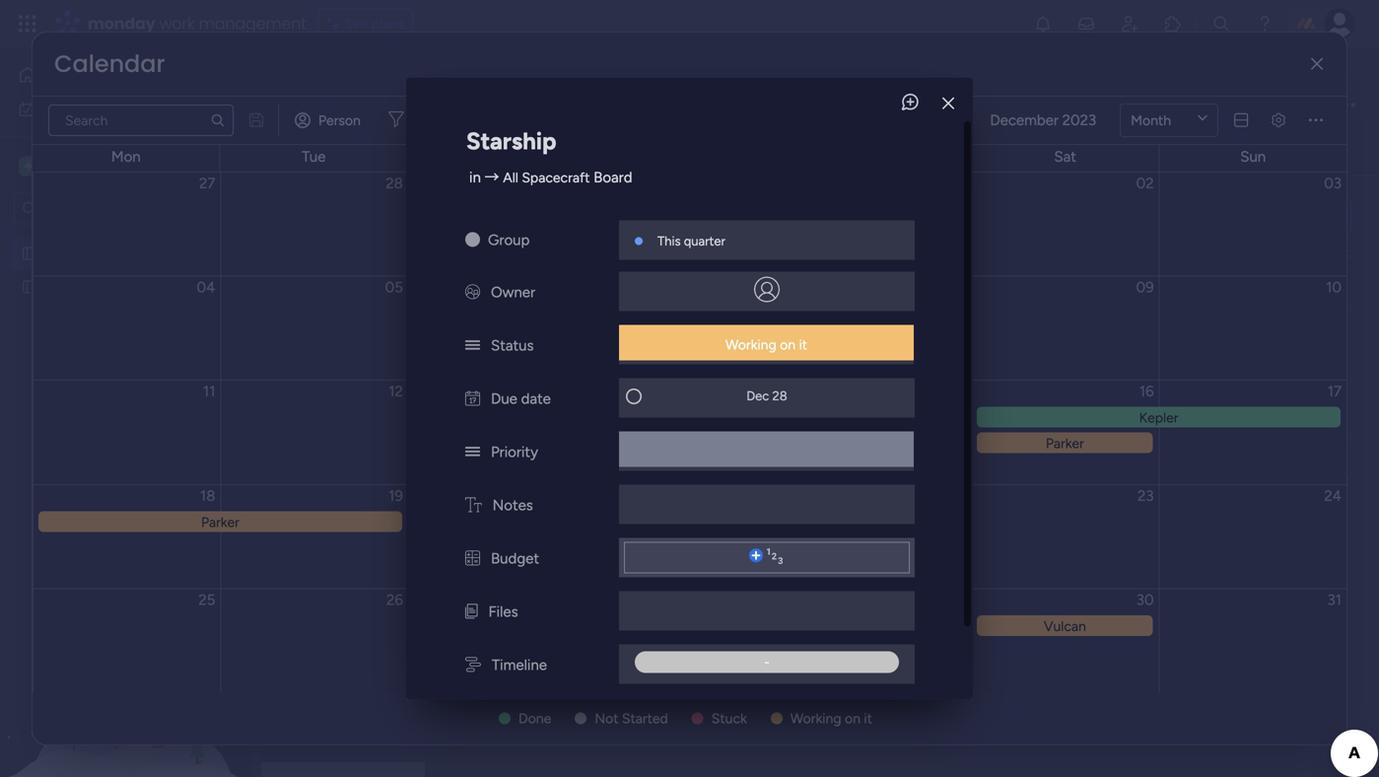 Task type: vqa. For each thing, say whether or not it's contained in the screenshot.
with on the right
yes



Task type: locate. For each thing, give the bounding box(es) containing it.
new project
[[307, 194, 384, 211]]

noah lott image
[[1281, 93, 1307, 118]]

1 vertical spatial and
[[1030, 382, 1056, 400]]

0 horizontal spatial work
[[66, 101, 96, 117]]

person button
[[287, 105, 373, 136]]

more dots image
[[1310, 113, 1324, 127]]

all spacecraft
[[300, 66, 465, 99]]

search everything image
[[1212, 14, 1232, 34]]

sat
[[1055, 148, 1077, 166]]

0 vertical spatial spacecraft
[[335, 66, 465, 99]]

close image
[[943, 96, 955, 111]]

0 vertical spatial working
[[726, 336, 777, 353]]

of right "type"
[[411, 106, 424, 123]]

0 vertical spatial all
[[300, 66, 329, 99]]

0 horizontal spatial and
[[656, 106, 679, 123]]

help button
[[1212, 721, 1281, 753]]

1 vertical spatial it
[[864, 710, 873, 727]]

Calendar field
[[49, 47, 170, 80]]

None search field
[[48, 105, 234, 136]]

1 vertical spatial on
[[845, 710, 861, 727]]

hold
[[819, 382, 850, 400]]

assign
[[479, 106, 520, 123]]

new
[[307, 194, 336, 211]]

0 vertical spatial work
[[159, 12, 195, 35]]

due
[[491, 390, 518, 408]]

new project button
[[299, 187, 391, 218]]

Filter dashboard by text search field
[[48, 105, 234, 136]]

work for my
[[66, 101, 96, 117]]

2 v2 status image from the top
[[465, 443, 480, 461]]

spacecraft up "type"
[[335, 66, 465, 99]]

table
[[362, 142, 395, 158]]

0 vertical spatial stuck
[[725, 382, 766, 400]]

dapulse numbers column image
[[465, 550, 480, 567]]

list box
[[0, 233, 251, 570]]

calendar
[[54, 47, 165, 80], [490, 142, 545, 158]]

write an update... button
[[709, 196, 1352, 236]]

spacecraft
[[335, 66, 465, 99], [522, 169, 590, 186]]

write an update...
[[730, 207, 853, 225]]

v2 status image
[[465, 337, 480, 354], [465, 443, 480, 461]]

list arrow image
[[964, 114, 970, 126]]

spacecraft down 'calendar' button
[[522, 169, 590, 186]]

workspace image
[[19, 155, 38, 177]]

stuck left '28'
[[725, 382, 766, 400]]

add to favorites image
[[512, 72, 532, 92]]

0 vertical spatial on
[[780, 336, 796, 353]]

notes
[[493, 496, 533, 514]]

dapulse x slim image
[[1312, 57, 1324, 71]]

1 vertical spatial write
[[1204, 244, 1238, 261]]

december
[[990, 111, 1059, 129]]

option
[[0, 236, 251, 240]]

of
[[411, 106, 424, 123], [750, 106, 763, 123]]

show board description image
[[479, 73, 502, 93]]

like
[[865, 450, 893, 469]]

1 vertical spatial all
[[503, 169, 519, 186]]

apps image
[[1164, 14, 1183, 34]]

write left an at the right
[[730, 207, 768, 225]]

priority
[[491, 443, 538, 461]]

set
[[575, 106, 594, 123]]

of right the 'track'
[[750, 106, 763, 123]]

work right monday on the left top of the page
[[159, 12, 195, 35]]

1 horizontal spatial it
[[864, 710, 873, 727]]

main table
[[329, 142, 395, 158]]

1 horizontal spatial work
[[159, 12, 195, 35]]

manage
[[302, 106, 351, 123]]

an
[[772, 207, 789, 225]]

any
[[354, 106, 376, 123]]

project
[[839, 106, 884, 123]]

0 horizontal spatial working
[[726, 336, 777, 353]]

write left updates
[[1204, 244, 1238, 261]]

starship
[[466, 127, 557, 155]]

status
[[491, 337, 534, 354]]

1 vertical spatial stuck
[[712, 710, 747, 727]]

all right → at the top left
[[503, 169, 519, 186]]

1 vertical spatial calendar
[[490, 142, 545, 158]]

on inside starship dialog
[[780, 336, 796, 353]]

1 horizontal spatial calendar
[[490, 142, 545, 158]]

calendar up → at the top left
[[490, 142, 545, 158]]

documentation
[[918, 382, 1026, 400]]

help image
[[1255, 14, 1275, 34]]

calendar button
[[475, 134, 560, 166]]

1 horizontal spatial working
[[791, 710, 842, 727]]

0 horizontal spatial it
[[799, 336, 808, 353]]

v2 multiple person column image
[[465, 283, 480, 301]]

calendar down monday on the left top of the page
[[54, 47, 165, 80]]

0 horizontal spatial write
[[730, 207, 768, 225]]

files
[[489, 603, 518, 621]]

dec 28
[[747, 388, 788, 404]]

working
[[726, 336, 777, 353], [791, 710, 842, 727]]

and left keep
[[656, 106, 679, 123]]

v2 sun image
[[465, 231, 480, 249]]

1 horizontal spatial all
[[503, 169, 519, 186]]

v2 status image left status
[[465, 337, 480, 354]]

on
[[780, 336, 796, 353], [845, 710, 861, 727]]

not
[[595, 710, 619, 727]]

0 vertical spatial write
[[730, 207, 768, 225]]

december 2023
[[990, 111, 1097, 129]]

1 vertical spatial work
[[66, 101, 96, 117]]

0 horizontal spatial of
[[411, 106, 424, 123]]

write for write an update...
[[730, 207, 768, 225]]

working inside starship dialog
[[726, 336, 777, 353]]

due
[[769, 382, 796, 400]]

my work
[[43, 101, 96, 117]]

1 vertical spatial working
[[791, 710, 842, 727]]

1 v2 status image from the top
[[465, 337, 480, 354]]

calendar inside button
[[490, 142, 545, 158]]

owners,
[[523, 106, 571, 123]]

working on it inside starship dialog
[[726, 336, 808, 353]]

it
[[799, 336, 808, 353], [864, 710, 873, 727]]

work
[[159, 12, 195, 35], [66, 101, 96, 117]]

stuck due to hold ups with documentation and government funding.
[[725, 382, 1207, 400]]

updates
[[1242, 244, 1292, 261]]

0 vertical spatial calendar
[[54, 47, 165, 80]]

work inside button
[[66, 101, 96, 117]]

main
[[45, 157, 87, 176]]

1 horizontal spatial write
[[1204, 244, 1238, 261]]

0 horizontal spatial on
[[780, 336, 796, 353]]

0 horizontal spatial all
[[300, 66, 329, 99]]

invite members image
[[1120, 14, 1140, 34]]

monday
[[88, 12, 155, 35]]

0 horizontal spatial calendar
[[54, 47, 165, 80]]

28
[[773, 388, 788, 404]]

1 vertical spatial spacecraft
[[522, 169, 590, 186]]

2023
[[1063, 111, 1097, 129]]

1 of from the left
[[411, 106, 424, 123]]

stuck
[[725, 382, 766, 400], [712, 710, 747, 727]]

0 vertical spatial working on it
[[726, 336, 808, 353]]

lottie animation element
[[0, 578, 251, 777]]

manage any type of project. assign owners, set timelines and keep track of where your project stands. button
[[299, 103, 961, 126]]

None field
[[706, 94, 1270, 119]]

starship dialog
[[406, 78, 973, 739]]

all
[[300, 66, 329, 99], [503, 169, 519, 186]]

0 vertical spatial it
[[799, 336, 808, 353]]

stuck right started at the left
[[712, 710, 747, 727]]

all up manage
[[300, 66, 329, 99]]

noah lott image
[[1324, 8, 1356, 39]]

noah lott link
[[775, 330, 847, 349]]

0 vertical spatial v2 status image
[[465, 337, 480, 354]]

due date
[[491, 390, 551, 408]]

arrow down image
[[450, 108, 474, 132]]

see plans
[[345, 15, 404, 32]]

1 vertical spatial v2 status image
[[465, 443, 480, 461]]

noah lott
[[775, 330, 847, 349]]

1 horizontal spatial spacecraft
[[522, 169, 590, 186]]

v2 status image left "priority"
[[465, 443, 480, 461]]

1 horizontal spatial of
[[750, 106, 763, 123]]

month
[[1131, 112, 1172, 129]]

0 vertical spatial and
[[656, 106, 679, 123]]

dapulse timeline column image
[[465, 656, 481, 674]]

working on it
[[726, 336, 808, 353], [791, 710, 873, 727]]

work right the my
[[66, 101, 96, 117]]

All Spacecraft field
[[295, 66, 470, 99]]

and left government
[[1030, 382, 1056, 400]]

main button
[[14, 149, 196, 183]]

write inside button
[[730, 207, 768, 225]]

mon
[[111, 148, 141, 166]]



Task type: describe. For each thing, give the bounding box(es) containing it.
workspace image
[[24, 155, 33, 177]]

stands.
[[888, 106, 931, 123]]

started
[[622, 710, 668, 727]]

v2 status image for priority
[[465, 443, 480, 461]]

angle down image
[[401, 195, 410, 210]]

my work button
[[12, 93, 212, 125]]

search image
[[210, 112, 226, 128]]

board
[[594, 168, 633, 186]]

1 horizontal spatial on
[[845, 710, 861, 727]]

dapulse text column image
[[465, 496, 482, 514]]

via
[[1295, 244, 1313, 261]]

timeline
[[492, 656, 547, 674]]

it inside starship dialog
[[799, 336, 808, 353]]

in
[[469, 168, 481, 186]]

v2 file column image
[[465, 603, 478, 621]]

in → all spacecraft board
[[469, 168, 633, 186]]

tue
[[302, 148, 326, 166]]

private board image
[[21, 278, 39, 296]]

keep
[[683, 106, 712, 123]]

write updates via email:
[[1204, 244, 1352, 261]]

management
[[199, 12, 306, 35]]

noah
[[775, 330, 813, 349]]

stuck for stuck due to hold ups with documentation and government funding.
[[725, 382, 766, 400]]

email:
[[1316, 244, 1352, 261]]

public board image
[[21, 244, 39, 263]]

with
[[883, 382, 914, 400]]

project
[[339, 194, 384, 211]]

all spacecraft link
[[503, 169, 590, 186]]

dapulse date column image
[[465, 390, 480, 408]]

see
[[345, 15, 368, 32]]

group
[[488, 231, 530, 249]]

dec
[[747, 388, 770, 404]]

timelines
[[597, 106, 653, 123]]

type
[[380, 106, 408, 123]]

this
[[658, 233, 681, 249]]

project.
[[428, 106, 475, 123]]

home
[[45, 67, 83, 83]]

ups
[[853, 382, 879, 400]]

calendar for calendar field
[[54, 47, 165, 80]]

budget
[[491, 550, 539, 567]]

home button
[[12, 59, 212, 91]]

wed
[[487, 148, 517, 166]]

main
[[329, 142, 359, 158]]

spacecraft inside in → all spacecraft board
[[522, 169, 590, 186]]

lottie animation image
[[0, 578, 251, 777]]

plans
[[372, 15, 404, 32]]

v2 status image for status
[[465, 337, 480, 354]]

inbox image
[[1077, 14, 1097, 34]]

like button
[[714, 430, 1024, 489]]

where
[[767, 106, 805, 123]]

1 horizontal spatial and
[[1030, 382, 1056, 400]]

quarter
[[684, 233, 726, 249]]

write for write updates via email:
[[1204, 244, 1238, 261]]

help
[[1229, 727, 1264, 747]]

funding.
[[1149, 382, 1207, 400]]

see plans button
[[318, 9, 413, 38]]

sun
[[1241, 148, 1266, 166]]

calendar for 'calendar' button
[[490, 142, 545, 158]]

owner
[[491, 283, 536, 301]]

all inside in → all spacecraft board
[[503, 169, 519, 186]]

this quarter
[[658, 233, 726, 249]]

stuck for stuck
[[712, 710, 747, 727]]

work for monday
[[159, 12, 195, 35]]

done
[[519, 710, 552, 727]]

0 horizontal spatial spacecraft
[[335, 66, 465, 99]]

main table button
[[299, 134, 410, 166]]

person
[[319, 112, 361, 129]]

your
[[809, 106, 836, 123]]

1 vertical spatial working on it
[[791, 710, 873, 727]]

2 of from the left
[[750, 106, 763, 123]]

close image
[[713, 72, 725, 86]]

track
[[716, 106, 747, 123]]

date
[[521, 390, 551, 408]]

manage any type of project. assign owners, set timelines and keep track of where your project stands.
[[302, 106, 931, 123]]

→
[[485, 168, 500, 186]]

select product image
[[18, 14, 37, 34]]

v2 settings line image
[[1272, 113, 1286, 127]]

monday work management
[[88, 12, 306, 35]]

government
[[1060, 382, 1145, 400]]

notifications image
[[1034, 14, 1053, 34]]

workspace selection element
[[19, 154, 89, 180]]

to
[[800, 382, 815, 400]]

not started
[[595, 710, 668, 727]]

my
[[43, 101, 62, 117]]

update...
[[793, 207, 853, 225]]

lott
[[817, 330, 847, 349]]

and inside button
[[656, 106, 679, 123]]



